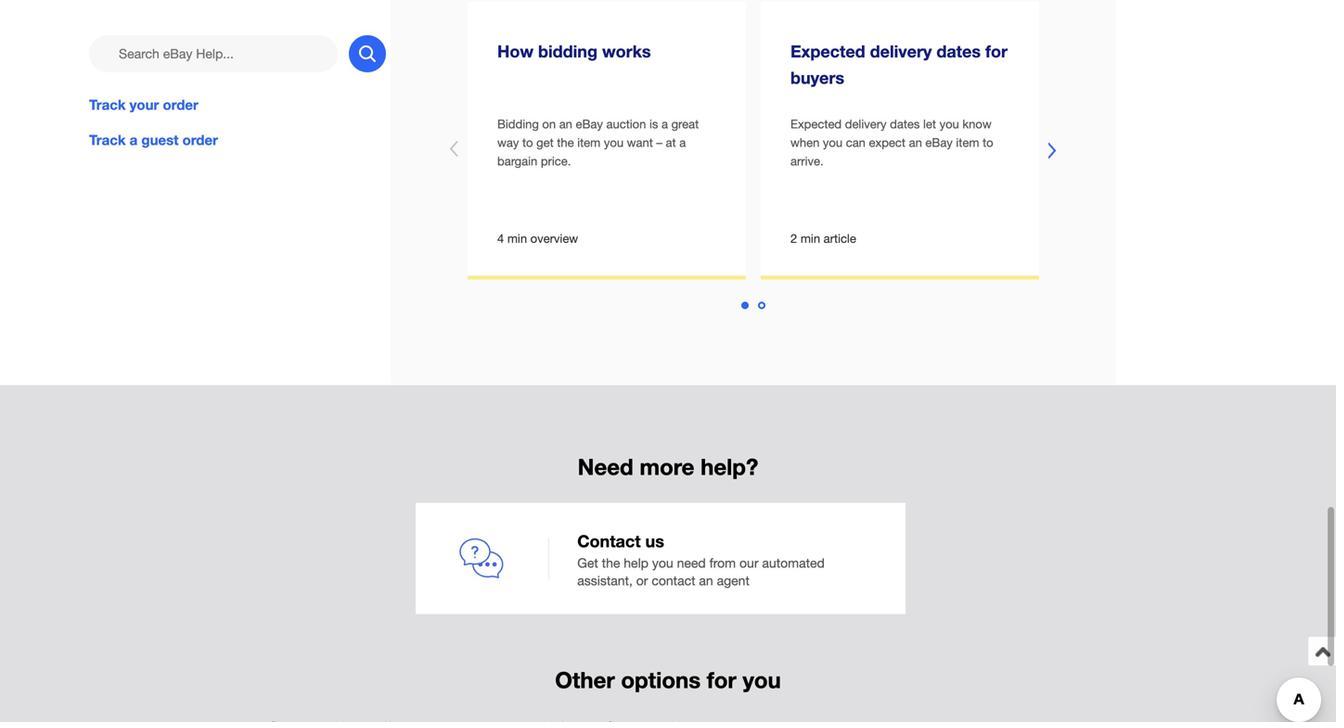 Task type: describe. For each thing, give the bounding box(es) containing it.
can
[[846, 135, 866, 150]]

our
[[740, 556, 759, 571]]

an inside the bidding on an ebay auction is a great way to get the item you want – at a bargain price.
[[559, 117, 572, 131]]

track a guest order link
[[89, 130, 386, 150]]

bidding on an ebay auction is a great way to get the item you want – at a bargain price.
[[497, 117, 699, 168]]

2
[[791, 232, 797, 246]]

when
[[791, 135, 820, 150]]

or
[[636, 573, 648, 589]]

help
[[624, 556, 649, 571]]

4
[[497, 232, 504, 246]]

ebay inside the bidding on an ebay auction is a great way to get the item you want – at a bargain price.
[[576, 117, 603, 131]]

great
[[671, 117, 699, 131]]

bidding
[[538, 41, 598, 61]]

contact
[[577, 532, 641, 551]]

min for how bidding works
[[507, 232, 527, 246]]

need more help?
[[578, 454, 758, 480]]

bidding
[[497, 117, 539, 131]]

contact
[[652, 573, 696, 589]]

options
[[621, 667, 701, 694]]

your
[[130, 97, 159, 113]]

agent
[[717, 573, 750, 589]]

an inside contact us get the help you need from our automated assistant, or contact an agent
[[699, 573, 713, 589]]

1 horizontal spatial a
[[662, 117, 668, 131]]

0 vertical spatial order
[[163, 97, 198, 113]]

to inside the bidding on an ebay auction is a great way to get the item you want – at a bargain price.
[[522, 135, 533, 150]]

an inside expected delivery dates let you know when you can expect an ebay item to arrive.
[[909, 135, 922, 150]]

for inside expected delivery dates for buyers
[[986, 41, 1008, 61]]

more
[[640, 454, 695, 480]]

dates for let
[[890, 117, 920, 131]]

expected delivery dates for buyers
[[791, 41, 1008, 88]]

article
[[824, 232, 856, 246]]

at
[[666, 135, 676, 150]]

guest
[[141, 132, 179, 149]]

to inside expected delivery dates let you know when you can expect an ebay item to arrive.
[[983, 135, 994, 150]]

expected for expected delivery dates for buyers
[[791, 41, 865, 61]]

want
[[627, 135, 653, 150]]

price.
[[541, 154, 571, 168]]

0 horizontal spatial a
[[130, 132, 138, 149]]

Search eBay Help... text field
[[89, 35, 338, 72]]

track your order
[[89, 97, 198, 113]]

ebay inside expected delivery dates let you know when you can expect an ebay item to arrive.
[[926, 135, 953, 150]]

track a guest order
[[89, 132, 218, 149]]

works
[[602, 41, 651, 61]]

way
[[497, 135, 519, 150]]

track for track a guest order
[[89, 132, 126, 149]]

how
[[497, 41, 534, 61]]

other
[[555, 667, 615, 694]]



Task type: vqa. For each thing, say whether or not it's contained in the screenshot.
the on at left
yes



Task type: locate. For each thing, give the bounding box(es) containing it.
1 vertical spatial ebay
[[926, 135, 953, 150]]

1 min from the left
[[507, 232, 527, 246]]

get
[[536, 135, 554, 150]]

1 horizontal spatial item
[[956, 135, 979, 150]]

delivery up "can"
[[845, 117, 887, 131]]

on
[[542, 117, 556, 131]]

delivery
[[870, 41, 932, 61], [845, 117, 887, 131]]

the right get
[[557, 135, 574, 150]]

2 to from the left
[[983, 135, 994, 150]]

an
[[559, 117, 572, 131], [909, 135, 922, 150], [699, 573, 713, 589]]

contact us get the help you need from our automated assistant, or contact an agent
[[577, 532, 825, 589]]

order right your
[[163, 97, 198, 113]]

expected up the buyers
[[791, 41, 865, 61]]

2 min from the left
[[801, 232, 820, 246]]

1 horizontal spatial the
[[602, 556, 620, 571]]

a right is
[[662, 117, 668, 131]]

delivery for buyers
[[870, 41, 932, 61]]

2 vertical spatial an
[[699, 573, 713, 589]]

expected delivery dates let you know when you can expect an ebay item to arrive.
[[791, 117, 994, 168]]

expect
[[869, 135, 906, 150]]

for right options
[[707, 667, 737, 694]]

0 horizontal spatial min
[[507, 232, 527, 246]]

item
[[577, 135, 601, 150], [956, 135, 979, 150]]

help?
[[701, 454, 758, 480]]

0 horizontal spatial the
[[557, 135, 574, 150]]

for up know
[[986, 41, 1008, 61]]

dates left let
[[890, 117, 920, 131]]

arrive.
[[791, 154, 824, 168]]

expected up when
[[791, 117, 842, 131]]

expected
[[791, 41, 865, 61], [791, 117, 842, 131]]

0 horizontal spatial item
[[577, 135, 601, 150]]

1 vertical spatial expected
[[791, 117, 842, 131]]

min for expected delivery dates for buyers
[[801, 232, 820, 246]]

item inside expected delivery dates let you know when you can expect an ebay item to arrive.
[[956, 135, 979, 150]]

need
[[578, 454, 634, 480]]

1 vertical spatial delivery
[[845, 117, 887, 131]]

ebay down let
[[926, 135, 953, 150]]

1 item from the left
[[577, 135, 601, 150]]

1 vertical spatial the
[[602, 556, 620, 571]]

to
[[522, 135, 533, 150], [983, 135, 994, 150]]

1 horizontal spatial min
[[801, 232, 820, 246]]

delivery inside expected delivery dates for buyers
[[870, 41, 932, 61]]

0 vertical spatial dates
[[937, 41, 981, 61]]

1 vertical spatial an
[[909, 135, 922, 150]]

min right 4
[[507, 232, 527, 246]]

item right get
[[577, 135, 601, 150]]

delivery inside expected delivery dates let you know when you can expect an ebay item to arrive.
[[845, 117, 887, 131]]

0 vertical spatial delivery
[[870, 41, 932, 61]]

min
[[507, 232, 527, 246], [801, 232, 820, 246]]

ebay left auction
[[576, 117, 603, 131]]

0 vertical spatial for
[[986, 41, 1008, 61]]

us
[[645, 532, 664, 551]]

2 horizontal spatial an
[[909, 135, 922, 150]]

0 horizontal spatial to
[[522, 135, 533, 150]]

auction
[[606, 117, 646, 131]]

track down track your order
[[89, 132, 126, 149]]

other options for you
[[555, 667, 781, 694]]

an right expect
[[909, 135, 922, 150]]

you inside the bidding on an ebay auction is a great way to get the item you want – at a bargain price.
[[604, 135, 624, 150]]

ebay
[[576, 117, 603, 131], [926, 135, 953, 150]]

0 horizontal spatial dates
[[890, 117, 920, 131]]

item for dates
[[956, 135, 979, 150]]

1 vertical spatial track
[[89, 132, 126, 149]]

dates up know
[[937, 41, 981, 61]]

min right 2
[[801, 232, 820, 246]]

delivery up let
[[870, 41, 932, 61]]

track left your
[[89, 97, 126, 113]]

know
[[963, 117, 992, 131]]

the inside contact us get the help you need from our automated assistant, or contact an agent
[[602, 556, 620, 571]]

2 track from the top
[[89, 132, 126, 149]]

0 vertical spatial an
[[559, 117, 572, 131]]

an right on
[[559, 117, 572, 131]]

0 horizontal spatial for
[[707, 667, 737, 694]]

a right at
[[680, 135, 686, 150]]

0 horizontal spatial an
[[559, 117, 572, 131]]

track your order link
[[89, 95, 386, 115]]

overview
[[530, 232, 578, 246]]

dates inside expected delivery dates let you know when you can expect an ebay item to arrive.
[[890, 117, 920, 131]]

to down know
[[983, 135, 994, 150]]

delivery for you
[[845, 117, 887, 131]]

track for track your order
[[89, 97, 126, 113]]

to left get
[[522, 135, 533, 150]]

the
[[557, 135, 574, 150], [602, 556, 620, 571]]

1 horizontal spatial to
[[983, 135, 994, 150]]

order
[[163, 97, 198, 113], [182, 132, 218, 149]]

a left guest
[[130, 132, 138, 149]]

item down know
[[956, 135, 979, 150]]

a
[[662, 117, 668, 131], [130, 132, 138, 149], [680, 135, 686, 150]]

0 vertical spatial expected
[[791, 41, 865, 61]]

4 min overview
[[497, 232, 578, 246]]

dates inside expected delivery dates for buyers
[[937, 41, 981, 61]]

dates
[[937, 41, 981, 61], [890, 117, 920, 131]]

2 min article
[[791, 232, 856, 246]]

1 to from the left
[[522, 135, 533, 150]]

–
[[656, 135, 663, 150]]

you
[[940, 117, 959, 131], [604, 135, 624, 150], [823, 135, 843, 150], [652, 556, 673, 571], [743, 667, 781, 694]]

1 track from the top
[[89, 97, 126, 113]]

item inside the bidding on an ebay auction is a great way to get the item you want – at a bargain price.
[[577, 135, 601, 150]]

automated
[[762, 556, 825, 571]]

need
[[677, 556, 706, 571]]

1 horizontal spatial for
[[986, 41, 1008, 61]]

expected inside expected delivery dates let you know when you can expect an ebay item to arrive.
[[791, 117, 842, 131]]

the up assistant,
[[602, 556, 620, 571]]

0 vertical spatial the
[[557, 135, 574, 150]]

0 vertical spatial track
[[89, 97, 126, 113]]

expected inside expected delivery dates for buyers
[[791, 41, 865, 61]]

how bidding works
[[497, 41, 651, 61]]

track
[[89, 97, 126, 113], [89, 132, 126, 149]]

1 horizontal spatial ebay
[[926, 135, 953, 150]]

dates for for
[[937, 41, 981, 61]]

1 vertical spatial for
[[707, 667, 737, 694]]

bargain
[[497, 154, 538, 168]]

item for works
[[577, 135, 601, 150]]

you inside contact us get the help you need from our automated assistant, or contact an agent
[[652, 556, 673, 571]]

2 expected from the top
[[791, 117, 842, 131]]

2 horizontal spatial a
[[680, 135, 686, 150]]

get
[[577, 556, 598, 571]]

assistant,
[[577, 573, 633, 589]]

for
[[986, 41, 1008, 61], [707, 667, 737, 694]]

is
[[650, 117, 658, 131]]

1 vertical spatial dates
[[890, 117, 920, 131]]

order right guest
[[182, 132, 218, 149]]

the inside the bidding on an ebay auction is a great way to get the item you want – at a bargain price.
[[557, 135, 574, 150]]

an down need on the right bottom of the page
[[699, 573, 713, 589]]

1 horizontal spatial an
[[699, 573, 713, 589]]

0 horizontal spatial ebay
[[576, 117, 603, 131]]

2 item from the left
[[956, 135, 979, 150]]

buyers
[[791, 68, 844, 88]]

from
[[710, 556, 736, 571]]

1 expected from the top
[[791, 41, 865, 61]]

let
[[923, 117, 936, 131]]

1 horizontal spatial dates
[[937, 41, 981, 61]]

0 vertical spatial ebay
[[576, 117, 603, 131]]

1 vertical spatial order
[[182, 132, 218, 149]]

expected for expected delivery dates let you know when you can expect an ebay item to arrive.
[[791, 117, 842, 131]]



